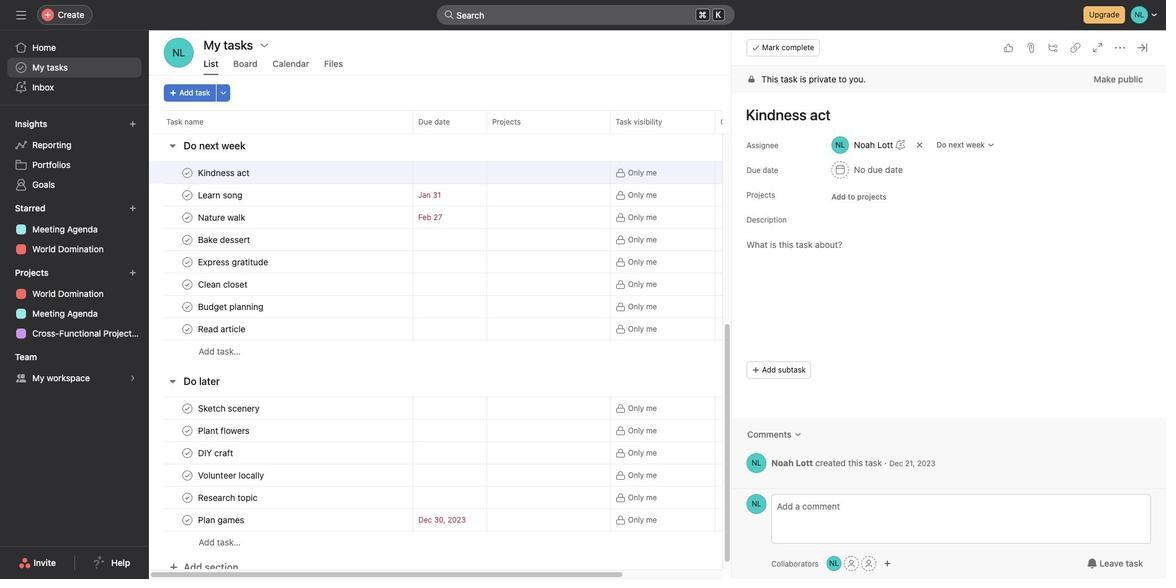 Task type: vqa. For each thing, say whether or not it's contained in the screenshot.
More actions image
yes



Task type: describe. For each thing, give the bounding box(es) containing it.
linked projects for volunteer locally cell
[[487, 464, 611, 487]]

mark complete checkbox for read article cell
[[180, 322, 195, 337]]

task name text field for mark complete option inside the plan games cell
[[196, 514, 248, 527]]

attachments: add a file to this task, kindness act image
[[1026, 43, 1036, 53]]

mark complete checkbox for clean closet cell
[[180, 277, 195, 292]]

linked projects for diy craft cell
[[487, 442, 611, 465]]

linked projects for sketch scenery cell
[[487, 397, 611, 420]]

linked projects for research topic cell
[[487, 487, 611, 510]]

new project or portfolio image
[[129, 269, 137, 277]]

mark complete image for research topic cell
[[180, 491, 195, 506]]

mark complete checkbox for kindness act cell on the left of page
[[180, 165, 195, 180]]

mark complete image for budget planning cell at the bottom of page
[[180, 300, 195, 315]]

express gratitude cell
[[149, 251, 413, 274]]

header do today tree grid
[[149, 0, 841, 127]]

header do next week tree grid
[[149, 161, 841, 363]]

task name text field for mark complete option inside nature walk cell
[[196, 211, 249, 224]]

task name text field for mark complete checkbox inside the kindness act cell
[[196, 167, 253, 179]]

mark complete checkbox for 15th row from the top of the page
[[180, 491, 195, 506]]

linked projects for nature walk cell
[[487, 206, 611, 229]]

diy craft cell
[[149, 442, 413, 465]]

kindness act cell
[[149, 161, 413, 184]]

collapse task list for this group image
[[168, 141, 178, 151]]

Task Name text field
[[738, 101, 1152, 129]]

task name text field for mark complete option within the research topic cell
[[196, 492, 261, 505]]

bake dessert cell
[[149, 229, 413, 251]]

new insights image
[[129, 120, 137, 128]]

linked projects for express gratitude cell
[[487, 251, 611, 274]]

task name text field for mark complete checkbox within the 'plant flowers' cell
[[196, 425, 253, 437]]

mark complete checkbox for fifth row from the bottom of the page
[[180, 446, 195, 461]]

learn song cell
[[149, 184, 413, 207]]

full screen image
[[1093, 43, 1103, 53]]

task name text field for mark complete option in diy craft cell
[[196, 447, 237, 460]]

research topic cell
[[149, 487, 413, 510]]

11 row from the top
[[149, 397, 841, 420]]

task name text field for mark complete option inside bake dessert cell
[[196, 234, 254, 246]]

task name text field for mark complete checkbox in clean closet cell
[[196, 278, 251, 291]]

plan games cell
[[149, 509, 413, 532]]

linked projects for learn song cell
[[487, 184, 611, 207]]

mark complete checkbox for 13th row from the bottom
[[180, 233, 195, 247]]

mark complete checkbox for 14th row from the bottom
[[180, 210, 195, 225]]

13 row from the top
[[149, 442, 841, 465]]

mark complete image for express gratitude cell
[[180, 255, 195, 270]]

1 horizontal spatial add or remove collaborators image
[[884, 561, 892, 568]]

mark complete image for learn song cell
[[180, 188, 195, 203]]

mark complete checkbox for 16th row from the top of the page
[[180, 513, 195, 528]]

linked projects for plan games cell
[[487, 509, 611, 532]]

open user profile image
[[747, 454, 767, 474]]

linked projects for budget planning cell
[[487, 296, 611, 319]]

0 horizontal spatial add or remove collaborators image
[[827, 557, 842, 572]]

linked projects for clean closet cell
[[487, 273, 611, 296]]

8 row from the top
[[149, 296, 841, 319]]

3 row from the top
[[149, 184, 841, 207]]

clean closet cell
[[149, 273, 413, 296]]

mark complete image for nature walk cell
[[180, 210, 195, 225]]

global element
[[0, 30, 149, 105]]

linked projects for bake dessert cell
[[487, 229, 611, 251]]

mark complete image for diy craft cell at the left bottom of page
[[180, 446, 195, 461]]

mark complete checkbox for 4th row from the bottom
[[180, 469, 195, 483]]

open user profile image
[[747, 495, 767, 515]]

budget planning cell
[[149, 296, 413, 319]]



Task type: locate. For each thing, give the bounding box(es) containing it.
mark complete image inside clean closet cell
[[180, 277, 195, 292]]

4 mark complete checkbox from the top
[[180, 300, 195, 315]]

mark complete checkbox inside diy craft cell
[[180, 446, 195, 461]]

1 mark complete image from the top
[[180, 233, 195, 247]]

2 task name text field from the top
[[196, 256, 272, 269]]

1 task name text field from the top
[[196, 189, 246, 201]]

add subtask image
[[1049, 43, 1059, 53]]

7 row from the top
[[149, 273, 841, 296]]

Mark complete checkbox
[[180, 188, 195, 203], [180, 210, 195, 225], [180, 233, 195, 247], [180, 446, 195, 461], [180, 469, 195, 483], [180, 491, 195, 506], [180, 513, 195, 528]]

task name text field inside read article cell
[[196, 323, 249, 336]]

3 mark complete checkbox from the top
[[180, 277, 195, 292]]

mark complete checkbox for the sketch scenery cell
[[180, 401, 195, 416]]

mark complete checkbox for budget planning cell at the bottom of page
[[180, 300, 195, 315]]

mark complete checkbox for 15th row from the bottom
[[180, 188, 195, 203]]

mark complete checkbox inside bake dessert cell
[[180, 233, 195, 247]]

1 mark complete checkbox from the top
[[180, 165, 195, 180]]

1 mark complete checkbox from the top
[[180, 188, 195, 203]]

3 mark complete checkbox from the top
[[180, 233, 195, 247]]

2 mark complete image from the top
[[180, 188, 195, 203]]

kindness act dialog
[[732, 30, 1167, 580]]

mark complete image for 'plant flowers' cell at the left bottom of the page
[[180, 424, 195, 439]]

16 row from the top
[[149, 509, 841, 532]]

more actions image
[[220, 89, 227, 97]]

task name text field for mark complete checkbox inside budget planning cell
[[196, 301, 267, 313]]

mark complete image inside plan games cell
[[180, 513, 195, 528]]

task name text field inside budget planning cell
[[196, 301, 267, 313]]

copy task link image
[[1071, 43, 1081, 53]]

1 row from the top
[[149, 111, 841, 134]]

task name text field for mark complete option in the volunteer locally cell
[[196, 470, 268, 482]]

5 task name text field from the top
[[196, 323, 249, 336]]

2 mark complete checkbox from the top
[[180, 210, 195, 225]]

mark complete checkbox inside plan games cell
[[180, 513, 195, 528]]

prominent image
[[444, 10, 454, 20]]

mark complete image inside diy craft cell
[[180, 446, 195, 461]]

5 mark complete image from the top
[[180, 300, 195, 315]]

4 mark complete checkbox from the top
[[180, 446, 195, 461]]

task name text field inside volunteer locally cell
[[196, 470, 268, 482]]

6 task name text field from the top
[[196, 492, 261, 505]]

mark complete image for clean closet cell
[[180, 277, 195, 292]]

9 row from the top
[[149, 318, 841, 341]]

mark complete checkbox inside budget planning cell
[[180, 300, 195, 315]]

mark complete image inside budget planning cell
[[180, 300, 195, 315]]

Search tasks, projects, and more text field
[[437, 5, 735, 25]]

view profile settings image
[[164, 38, 194, 68]]

task name text field inside kindness act cell
[[196, 167, 253, 179]]

mark complete image for read article cell
[[180, 322, 195, 337]]

mark complete image inside research topic cell
[[180, 491, 195, 506]]

task name text field inside nature walk cell
[[196, 211, 249, 224]]

mark complete checkbox inside learn song cell
[[180, 188, 195, 203]]

task name text field for mark complete checkbox in the express gratitude cell
[[196, 256, 272, 269]]

12 row from the top
[[149, 420, 841, 443]]

3 mark complete image from the top
[[180, 210, 195, 225]]

close details image
[[1138, 43, 1148, 53]]

3 task name text field from the top
[[196, 234, 254, 246]]

mark complete checkbox inside express gratitude cell
[[180, 255, 195, 270]]

row
[[149, 111, 841, 134], [149, 161, 841, 184], [149, 184, 841, 207], [149, 206, 841, 229], [149, 229, 841, 251], [149, 251, 841, 274], [149, 273, 841, 296], [149, 296, 841, 319], [149, 318, 841, 341], [149, 340, 841, 363], [149, 397, 841, 420], [149, 420, 841, 443], [149, 442, 841, 465], [149, 464, 841, 487], [149, 487, 841, 510], [149, 509, 841, 532], [149, 532, 841, 555]]

mark complete checkbox inside nature walk cell
[[180, 210, 195, 225]]

projects element
[[0, 262, 149, 346]]

Mark complete checkbox
[[180, 165, 195, 180], [180, 255, 195, 270], [180, 277, 195, 292], [180, 300, 195, 315], [180, 322, 195, 337], [180, 401, 195, 416], [180, 424, 195, 439]]

mark complete image inside 'plant flowers' cell
[[180, 424, 195, 439]]

task name text field inside research topic cell
[[196, 492, 261, 505]]

6 task name text field from the top
[[196, 425, 253, 437]]

6 mark complete image from the top
[[180, 401, 195, 416]]

mark complete checkbox inside 'plant flowers' cell
[[180, 424, 195, 439]]

3 mark complete image from the top
[[180, 322, 195, 337]]

task name text field inside plan games cell
[[196, 514, 248, 527]]

0 likes. click to like this task image
[[1004, 43, 1014, 53]]

mark complete image
[[180, 233, 195, 247], [180, 255, 195, 270], [180, 322, 195, 337], [180, 424, 195, 439], [180, 491, 195, 506]]

4 mark complete image from the top
[[180, 424, 195, 439]]

task name text field inside clean closet cell
[[196, 278, 251, 291]]

add items to starred image
[[129, 205, 137, 212]]

mark complete image inside the sketch scenery cell
[[180, 401, 195, 416]]

task name text field for mark complete option within learn song cell
[[196, 189, 246, 201]]

header do later tree grid
[[149, 397, 841, 555]]

7 mark complete checkbox from the top
[[180, 424, 195, 439]]

task name text field inside diy craft cell
[[196, 447, 237, 460]]

mark complete image inside volunteer locally cell
[[180, 469, 195, 483]]

task name text field for mark complete checkbox inside the sketch scenery cell
[[196, 403, 264, 415]]

7 mark complete image from the top
[[180, 446, 195, 461]]

mark complete image inside kindness act cell
[[180, 165, 195, 180]]

9 mark complete image from the top
[[180, 513, 195, 528]]

mark complete checkbox for express gratitude cell
[[180, 255, 195, 270]]

task name text field inside bake dessert cell
[[196, 234, 254, 246]]

plant flowers cell
[[149, 420, 413, 443]]

task name text field inside express gratitude cell
[[196, 256, 272, 269]]

2 mark complete checkbox from the top
[[180, 255, 195, 270]]

linked projects for plant flowers cell
[[487, 420, 611, 443]]

add or remove collaborators image
[[827, 557, 842, 572], [884, 561, 892, 568]]

5 task name text field from the top
[[196, 470, 268, 482]]

Task name text field
[[196, 189, 246, 201], [196, 256, 272, 269], [196, 278, 251, 291], [196, 301, 267, 313], [196, 323, 249, 336], [196, 425, 253, 437], [196, 447, 237, 460], [196, 514, 248, 527]]

task name text field for mark complete checkbox in read article cell
[[196, 323, 249, 336]]

linked projects for read article cell
[[487, 318, 611, 341]]

4 task name text field from the top
[[196, 403, 264, 415]]

5 mark complete image from the top
[[180, 491, 195, 506]]

15 row from the top
[[149, 487, 841, 510]]

see details, my workspace image
[[129, 375, 137, 383]]

17 row from the top
[[149, 532, 841, 555]]

mark complete image for volunteer locally cell
[[180, 469, 195, 483]]

5 row from the top
[[149, 229, 841, 251]]

comments image
[[795, 432, 802, 439]]

mark complete checkbox inside clean closet cell
[[180, 277, 195, 292]]

1 task name text field from the top
[[196, 167, 253, 179]]

mark complete checkbox inside read article cell
[[180, 322, 195, 337]]

7 mark complete checkbox from the top
[[180, 513, 195, 528]]

mark complete checkbox inside the sketch scenery cell
[[180, 401, 195, 416]]

starred element
[[0, 197, 149, 262]]

5 mark complete checkbox from the top
[[180, 322, 195, 337]]

main content
[[732, 66, 1167, 489]]

mark complete image inside nature walk cell
[[180, 210, 195, 225]]

mark complete image inside bake dessert cell
[[180, 233, 195, 247]]

mark complete image for plan games cell
[[180, 513, 195, 528]]

more actions for this task image
[[1116, 43, 1126, 53]]

Task name text field
[[196, 167, 253, 179], [196, 211, 249, 224], [196, 234, 254, 246], [196, 403, 264, 415], [196, 470, 268, 482], [196, 492, 261, 505]]

2 mark complete image from the top
[[180, 255, 195, 270]]

mark complete image for kindness act cell on the left of page
[[180, 165, 195, 180]]

collapse task list for this group image
[[168, 377, 178, 387]]

mark complete image inside express gratitude cell
[[180, 255, 195, 270]]

mark complete checkbox for 'plant flowers' cell at the left bottom of the page
[[180, 424, 195, 439]]

nature walk cell
[[149, 206, 413, 229]]

mark complete checkbox inside volunteer locally cell
[[180, 469, 195, 483]]

show options image
[[259, 40, 269, 50]]

3 task name text field from the top
[[196, 278, 251, 291]]

teams element
[[0, 346, 149, 391]]

remove assignee image
[[917, 142, 924, 149]]

task name text field inside 'plant flowers' cell
[[196, 425, 253, 437]]

2 task name text field from the top
[[196, 211, 249, 224]]

mark complete checkbox inside research topic cell
[[180, 491, 195, 506]]

8 mark complete image from the top
[[180, 469, 195, 483]]

sketch scenery cell
[[149, 397, 413, 420]]

8 task name text field from the top
[[196, 514, 248, 527]]

4 task name text field from the top
[[196, 301, 267, 313]]

task name text field inside the sketch scenery cell
[[196, 403, 264, 415]]

mark complete image inside learn song cell
[[180, 188, 195, 203]]

mark complete checkbox inside kindness act cell
[[180, 165, 195, 180]]

7 task name text field from the top
[[196, 447, 237, 460]]

insights element
[[0, 113, 149, 197]]

4 row from the top
[[149, 206, 841, 229]]

14 row from the top
[[149, 464, 841, 487]]

5 mark complete checkbox from the top
[[180, 469, 195, 483]]

None field
[[437, 5, 735, 25]]

1 mark complete image from the top
[[180, 165, 195, 180]]

volunteer locally cell
[[149, 464, 413, 487]]

6 mark complete checkbox from the top
[[180, 491, 195, 506]]

10 row from the top
[[149, 340, 841, 363]]

mark complete image for the sketch scenery cell
[[180, 401, 195, 416]]

task name text field inside learn song cell
[[196, 189, 246, 201]]

mark complete image inside read article cell
[[180, 322, 195, 337]]

6 mark complete checkbox from the top
[[180, 401, 195, 416]]

2 row from the top
[[149, 161, 841, 184]]

read article cell
[[149, 318, 413, 341]]

4 mark complete image from the top
[[180, 277, 195, 292]]

6 row from the top
[[149, 251, 841, 274]]

hide sidebar image
[[16, 10, 26, 20]]

mark complete image for bake dessert cell
[[180, 233, 195, 247]]

mark complete image
[[180, 165, 195, 180], [180, 188, 195, 203], [180, 210, 195, 225], [180, 277, 195, 292], [180, 300, 195, 315], [180, 401, 195, 416], [180, 446, 195, 461], [180, 469, 195, 483], [180, 513, 195, 528]]



